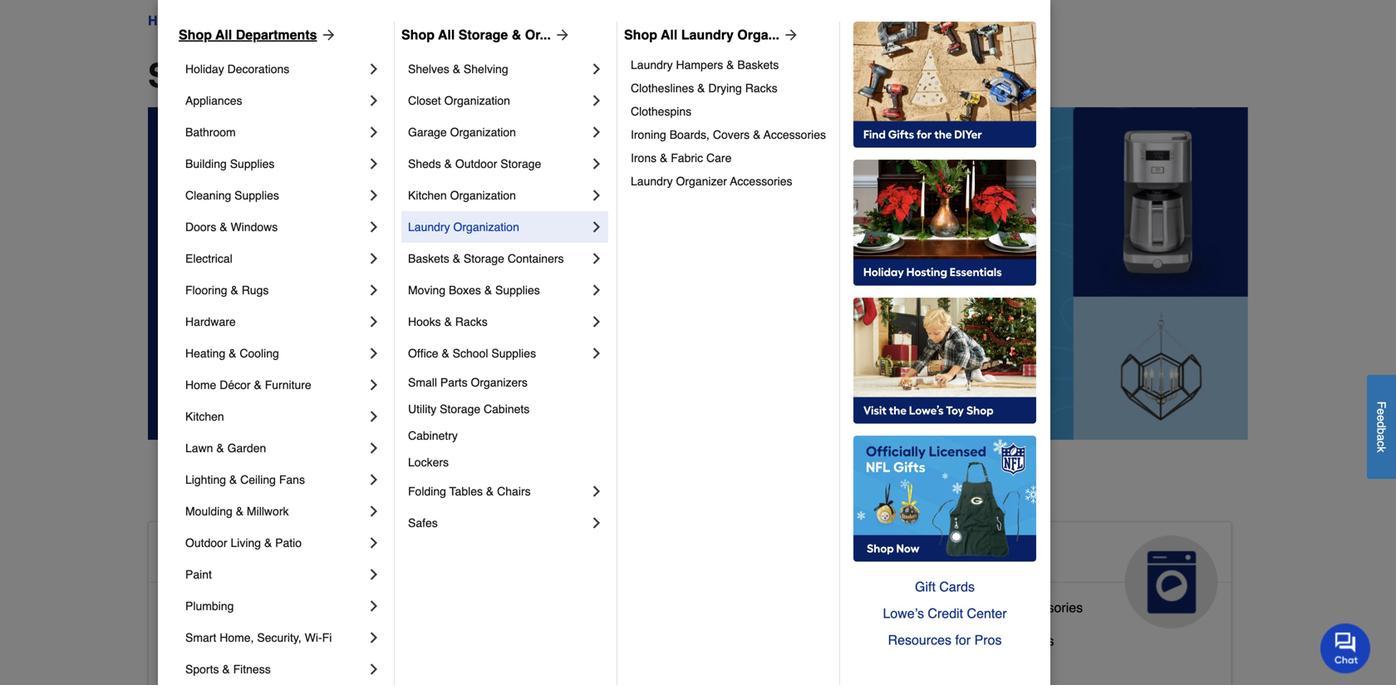 Task type: vqa. For each thing, say whether or not it's contained in the screenshot.
Hooks & Racks
yes



Task type: describe. For each thing, give the bounding box(es) containing it.
0 horizontal spatial appliances link
[[185, 85, 366, 116]]

& left pros
[[964, 633, 973, 649]]

garage organization
[[408, 126, 516, 139]]

0 vertical spatial appliances
[[185, 94, 242, 107]]

holiday decorations link
[[185, 53, 366, 85]]

& left patio
[[264, 536, 272, 550]]

livestock supplies
[[533, 626, 643, 642]]

entry
[[229, 666, 260, 682]]

resources for pros link
[[854, 627, 1037, 654]]

cleaning
[[185, 189, 231, 202]]

shop for shop all laundry orga...
[[624, 27, 658, 42]]

accessories inside 'link'
[[1012, 600, 1084, 615]]

departments link
[[200, 11, 276, 31]]

accessible for accessible bathroom
[[162, 600, 226, 615]]

moulding & millwork link
[[185, 496, 366, 527]]

building supplies
[[185, 157, 275, 170]]

chevron right image for appliances
[[366, 92, 382, 109]]

utility storage cabinets link
[[408, 396, 605, 422]]

chevron right image for home décor & furniture
[[366, 377, 382, 393]]

covers
[[713, 128, 750, 141]]

closet
[[408, 94, 441, 107]]

ironing boards, covers & accessories link
[[631, 123, 828, 146]]

home décor & furniture link
[[185, 369, 366, 401]]

resources
[[888, 632, 952, 648]]

all for shop all departments
[[240, 57, 282, 95]]

outdoor inside outdoor living & patio link
[[185, 536, 227, 550]]

living
[[231, 536, 261, 550]]

1 vertical spatial appliances
[[903, 542, 1027, 569]]

chevron right image for office & school supplies
[[589, 345, 605, 362]]

shop all laundry orga...
[[624, 27, 780, 42]]

garage organization link
[[408, 116, 589, 148]]

lawn & garden link
[[185, 432, 366, 464]]

lowe's credit center link
[[854, 600, 1037, 627]]

chevron right image for lighting & ceiling fans
[[366, 471, 382, 488]]

home link
[[148, 11, 185, 31]]

kitchen organization link
[[408, 180, 589, 211]]

departments for shop
[[236, 27, 317, 42]]

departments up holiday decorations
[[200, 13, 276, 28]]

chevron right image for laundry organization
[[589, 219, 605, 235]]

utility
[[408, 402, 437, 416]]

f e e d b a c k
[[1376, 401, 1389, 452]]

plumbing link
[[185, 590, 366, 622]]

laundry organization link
[[408, 211, 589, 243]]

smart home, security, wi-fi
[[185, 631, 332, 644]]

supplies down containers
[[496, 284, 540, 297]]

chevron right image for bathroom
[[366, 124, 382, 141]]

1 e from the top
[[1376, 408, 1389, 415]]

closet organization link
[[408, 85, 589, 116]]

chevron right image for outdoor living & patio
[[366, 535, 382, 551]]

boards,
[[670, 128, 710, 141]]

chevron right image for holiday decorations
[[366, 61, 382, 77]]

laundry hampers & baskets link
[[631, 53, 828, 76]]

0 vertical spatial bathroom
[[185, 126, 236, 139]]

chevron right image for lawn & garden
[[366, 440, 382, 456]]

& left the ceiling at the left of page
[[229, 473, 237, 486]]

lawn & garden
[[185, 442, 266, 455]]

doors & windows link
[[185, 211, 366, 243]]

all for shop all storage & or...
[[438, 27, 455, 42]]

moving boxes & supplies link
[[408, 274, 589, 306]]

accessible bedroom link
[[162, 629, 283, 663]]

chat invite button image
[[1321, 623, 1372, 674]]

& right the irons
[[660, 151, 668, 165]]

laundry organizer accessories link
[[631, 170, 828, 193]]

small parts organizers link
[[408, 369, 605, 396]]

fitness
[[233, 663, 271, 676]]

organizers
[[471, 376, 528, 389]]

hooks
[[408, 315, 441, 328]]

pet beds, houses, & furniture link
[[533, 656, 712, 685]]

accessible entry & home
[[162, 666, 312, 682]]

chevron right image for flooring & rugs
[[366, 282, 382, 299]]

chevron right image for electrical
[[366, 250, 382, 267]]

chevron right image for folding tables & chairs
[[589, 483, 605, 500]]

0 horizontal spatial furniture
[[265, 378, 312, 392]]

shelves & shelving link
[[408, 53, 589, 85]]

small parts organizers
[[408, 376, 528, 389]]

paint link
[[185, 559, 366, 590]]

lowe's credit center
[[883, 606, 1007, 621]]

laundry for hampers
[[631, 58, 673, 72]]

1 vertical spatial appliances link
[[890, 522, 1232, 629]]

& right sheds
[[445, 157, 452, 170]]

windows
[[231, 220, 278, 234]]

shop all storage & or... link
[[402, 25, 571, 45]]

bedroom
[[229, 633, 283, 649]]

sheds
[[408, 157, 441, 170]]

officially licensed n f l gifts. shop now. image
[[854, 436, 1037, 562]]

b
[[1376, 428, 1389, 434]]

ceiling
[[240, 473, 276, 486]]

& up clotheslines & drying racks link
[[727, 58, 735, 72]]

enjoy savings year-round. no matter what you're shopping for, find what you need at a great price. image
[[148, 107, 1249, 440]]

building supplies link
[[185, 148, 366, 180]]

d
[[1376, 421, 1389, 428]]

hooks & racks
[[408, 315, 488, 328]]

organization for laundry organization
[[454, 220, 520, 234]]

storage up shelving
[[459, 27, 508, 42]]

school
[[453, 347, 489, 360]]

1 vertical spatial bathroom
[[229, 600, 287, 615]]

accessible for accessible entry & home
[[162, 666, 226, 682]]

k
[[1376, 447, 1389, 452]]

folding
[[408, 485, 446, 498]]

care for animal & pet care
[[533, 569, 584, 595]]

chillers
[[1010, 633, 1055, 649]]

orga...
[[738, 27, 780, 42]]

& right covers
[[753, 128, 761, 141]]

laundry organization
[[408, 220, 520, 234]]

baskets & storage containers
[[408, 252, 564, 265]]

laundry for organizer
[[631, 175, 673, 188]]

& right shelves
[[453, 62, 461, 76]]

patio
[[275, 536, 302, 550]]

drying
[[709, 81, 742, 95]]

outdoor inside 'sheds & outdoor storage' link
[[456, 157, 498, 170]]

& right tables
[[486, 485, 494, 498]]

cabinetry link
[[408, 422, 605, 449]]

& right hooks
[[444, 315, 452, 328]]

cleaning supplies link
[[185, 180, 366, 211]]

shop
[[148, 57, 231, 95]]

hampers
[[676, 58, 724, 72]]

chevron right image for kitchen organization
[[589, 187, 605, 204]]

& left millwork
[[236, 505, 244, 518]]

& left rugs
[[231, 284, 238, 297]]

1 vertical spatial baskets
[[408, 252, 450, 265]]

office & school supplies link
[[408, 338, 589, 369]]

home inside "link"
[[290, 542, 355, 569]]

& right entry on the bottom left
[[264, 666, 273, 682]]

animal & pet care
[[533, 542, 676, 595]]

utility storage cabinets
[[408, 402, 530, 416]]

shop all departments
[[179, 27, 317, 42]]

1 vertical spatial accessories
[[730, 175, 793, 188]]

chevron right image for sports & fitness
[[366, 661, 382, 678]]

plumbing
[[185, 600, 234, 613]]

& left cooling
[[229, 347, 237, 360]]

chevron right image for safes
[[589, 515, 605, 531]]

resources for pros
[[888, 632, 1002, 648]]

arrow right image
[[551, 27, 571, 43]]

doors & windows
[[185, 220, 278, 234]]

clothespins link
[[631, 100, 828, 123]]



Task type: locate. For each thing, give the bounding box(es) containing it.
beverage & wine chillers link
[[903, 629, 1055, 663]]

2 shop from the left
[[402, 27, 435, 42]]

outdoor down garage organization
[[456, 157, 498, 170]]

accessible home image
[[385, 535, 478, 629]]

racks right drying
[[746, 81, 778, 95]]

departments for shop
[[291, 57, 494, 95]]

organization for closet organization
[[444, 94, 511, 107]]

arrow right image for shop all laundry orga...
[[780, 27, 800, 43]]

1 accessible from the top
[[162, 542, 284, 569]]

laundry organizer accessories
[[631, 175, 793, 188]]

kitchen up lawn
[[185, 410, 224, 423]]

2 vertical spatial accessories
[[1012, 600, 1084, 615]]

storage up kitchen organization link
[[501, 157, 542, 170]]

fans
[[279, 473, 305, 486]]

accessible down moulding
[[162, 542, 284, 569]]

0 vertical spatial care
[[707, 151, 732, 165]]

organization
[[444, 94, 511, 107], [450, 126, 516, 139], [450, 189, 516, 202], [454, 220, 520, 234]]

kitchen for kitchen organization
[[408, 189, 447, 202]]

departments inside "shop all departments" link
[[236, 27, 317, 42]]

storage down the small parts organizers
[[440, 402, 481, 416]]

electrical
[[185, 252, 233, 265]]

departments up garage
[[291, 57, 494, 95]]

0 horizontal spatial appliances
[[185, 94, 242, 107]]

containers
[[508, 252, 564, 265]]

departments
[[200, 13, 276, 28], [236, 27, 317, 42], [291, 57, 494, 95]]

1 horizontal spatial appliances link
[[890, 522, 1232, 629]]

chevron right image for closet organization
[[589, 92, 605, 109]]

1 vertical spatial furniture
[[659, 660, 712, 675]]

0 vertical spatial kitchen
[[408, 189, 447, 202]]

& up wine
[[1000, 600, 1009, 615]]

0 vertical spatial baskets
[[738, 58, 779, 72]]

all up holiday decorations
[[215, 27, 232, 42]]

find gifts for the diyer. image
[[854, 22, 1037, 148]]

2 e from the top
[[1376, 415, 1389, 421]]

1 horizontal spatial care
[[707, 151, 732, 165]]

baskets & storage containers link
[[408, 243, 589, 274]]

kitchen down sheds
[[408, 189, 447, 202]]

organization up baskets & storage containers
[[454, 220, 520, 234]]

accessible inside "link"
[[162, 542, 284, 569]]

baskets
[[738, 58, 779, 72], [408, 252, 450, 265]]

chevron right image for moulding & millwork
[[366, 503, 382, 520]]

baskets up the moving
[[408, 252, 450, 265]]

& right office
[[442, 347, 450, 360]]

supplies
[[230, 157, 275, 170], [235, 189, 279, 202], [496, 284, 540, 297], [492, 347, 536, 360], [592, 626, 643, 642]]

4 accessible from the top
[[162, 666, 226, 682]]

departments up holiday decorations link
[[236, 27, 317, 42]]

laundry
[[682, 27, 734, 42], [631, 58, 673, 72], [631, 175, 673, 188], [408, 220, 450, 234]]

fi
[[322, 631, 332, 644]]

chevron right image for paint
[[366, 566, 382, 583]]

outdoor living & patio
[[185, 536, 302, 550]]

wine
[[976, 633, 1007, 649]]

organization down sheds & outdoor storage
[[450, 189, 516, 202]]

parts
[[441, 376, 468, 389], [965, 600, 996, 615]]

shelves
[[408, 62, 450, 76]]

decorations
[[227, 62, 290, 76]]

appliances link down decorations
[[185, 85, 366, 116]]

0 horizontal spatial arrow right image
[[317, 27, 337, 43]]

chevron right image for hooks & racks
[[589, 313, 605, 330]]

accessible down smart
[[162, 666, 226, 682]]

all for shop all departments
[[215, 27, 232, 42]]

racks up office & school supplies
[[455, 315, 488, 328]]

& down hampers
[[698, 81, 706, 95]]

0 horizontal spatial parts
[[441, 376, 468, 389]]

arrow right image up laundry hampers & baskets link
[[780, 27, 800, 43]]

parts for appliance
[[965, 600, 996, 615]]

outdoor down moulding
[[185, 536, 227, 550]]

supplies for livestock supplies
[[592, 626, 643, 642]]

bathroom up smart home, security, wi-fi
[[229, 600, 287, 615]]

appliance parts & accessories link
[[903, 596, 1084, 629]]

laundry up laundry hampers & baskets
[[682, 27, 734, 42]]

accessories up chillers
[[1012, 600, 1084, 615]]

care up laundry organizer accessories
[[707, 151, 732, 165]]

chevron right image for hardware
[[366, 313, 382, 330]]

care up 'livestock'
[[533, 569, 584, 595]]

0 horizontal spatial care
[[533, 569, 584, 595]]

2 accessible from the top
[[162, 600, 226, 615]]

safes
[[408, 516, 438, 530]]

chevron right image for baskets & storage containers
[[589, 250, 605, 267]]

for
[[956, 632, 971, 648]]

all for shop all laundry orga...
[[661, 27, 678, 42]]

& right 'animal'
[[617, 542, 634, 569]]

outdoor living & patio link
[[185, 527, 366, 559]]

& right lawn
[[216, 442, 224, 455]]

0 vertical spatial racks
[[746, 81, 778, 95]]

1 arrow right image from the left
[[317, 27, 337, 43]]

beverage
[[903, 633, 960, 649]]

1 horizontal spatial racks
[[746, 81, 778, 95]]

0 horizontal spatial pet
[[533, 660, 553, 675]]

0 vertical spatial parts
[[441, 376, 468, 389]]

3 shop from the left
[[624, 27, 658, 42]]

care inside the animal & pet care
[[533, 569, 584, 595]]

gift cards link
[[854, 574, 1037, 600]]

office & school supplies
[[408, 347, 536, 360]]

1 horizontal spatial baskets
[[738, 58, 779, 72]]

heating & cooling link
[[185, 338, 366, 369]]

smart
[[185, 631, 216, 644]]

arrow right image inside "shop all departments" link
[[317, 27, 337, 43]]

0 vertical spatial appliances link
[[185, 85, 366, 116]]

holiday decorations
[[185, 62, 290, 76]]

0 horizontal spatial kitchen
[[185, 410, 224, 423]]

lighting & ceiling fans link
[[185, 464, 366, 496]]

rugs
[[242, 284, 269, 297]]

chevron right image for heating & cooling
[[366, 345, 382, 362]]

shop up shelves
[[402, 27, 435, 42]]

1 vertical spatial care
[[533, 569, 584, 595]]

supplies for building supplies
[[230, 157, 275, 170]]

chevron right image
[[589, 61, 605, 77], [366, 92, 382, 109], [589, 92, 605, 109], [589, 155, 605, 172], [366, 282, 382, 299], [589, 282, 605, 299], [366, 345, 382, 362], [589, 345, 605, 362], [366, 503, 382, 520], [589, 515, 605, 531], [366, 566, 382, 583]]

baskets down the orga...
[[738, 58, 779, 72]]

parts down the cards on the bottom of the page
[[965, 600, 996, 615]]

chevron right image for cleaning supplies
[[366, 187, 382, 204]]

moulding
[[185, 505, 233, 518]]

clothespins
[[631, 105, 692, 118]]

arrow right image
[[317, 27, 337, 43], [780, 27, 800, 43]]

accessible entry & home link
[[162, 663, 312, 685]]

pros
[[975, 632, 1002, 648]]

chevron right image for smart home, security, wi-fi
[[366, 629, 382, 646]]

moving boxes & supplies
[[408, 284, 540, 297]]

flooring
[[185, 284, 227, 297]]

millwork
[[247, 505, 289, 518]]

shop up clotheslines
[[624, 27, 658, 42]]

sports & fitness link
[[185, 654, 366, 685]]

accessible bathroom link
[[162, 596, 287, 629]]

a
[[1376, 434, 1389, 441]]

1 vertical spatial pet
[[533, 660, 553, 675]]

holiday hosting essentials. image
[[854, 160, 1037, 286]]

chevron right image for sheds & outdoor storage
[[589, 155, 605, 172]]

0 vertical spatial accessories
[[764, 128, 827, 141]]

heating & cooling
[[185, 347, 279, 360]]

1 vertical spatial parts
[[965, 600, 996, 615]]

organization for garage organization
[[450, 126, 516, 139]]

small
[[408, 376, 437, 389]]

cabinetry
[[408, 429, 458, 442]]

houses,
[[594, 660, 643, 675]]

chevron right image for kitchen
[[366, 408, 382, 425]]

fabric
[[671, 151, 704, 165]]

organization for kitchen organization
[[450, 189, 516, 202]]

e up d
[[1376, 408, 1389, 415]]

care inside irons & fabric care 'link'
[[707, 151, 732, 165]]

organization down shelving
[[444, 94, 511, 107]]

accessible
[[162, 542, 284, 569], [162, 600, 226, 615], [162, 633, 226, 649], [162, 666, 226, 682]]

chevron right image for moving boxes & supplies
[[589, 282, 605, 299]]

kitchen for kitchen
[[185, 410, 224, 423]]

lighting & ceiling fans
[[185, 473, 305, 486]]

0 horizontal spatial baskets
[[408, 252, 450, 265]]

0 horizontal spatial racks
[[455, 315, 488, 328]]

chevron right image for shelves & shelving
[[589, 61, 605, 77]]

home,
[[220, 631, 254, 644]]

outdoor
[[456, 157, 498, 170], [185, 536, 227, 550]]

& down laundry organization
[[453, 252, 461, 265]]

accessories down irons & fabric care 'link'
[[730, 175, 793, 188]]

0 vertical spatial pet
[[640, 542, 676, 569]]

boxes
[[449, 284, 481, 297]]

all up shelves & shelving
[[438, 27, 455, 42]]

doors
[[185, 220, 216, 234]]

appliances up the cards on the bottom of the page
[[903, 542, 1027, 569]]

parts for small
[[441, 376, 468, 389]]

accessories right covers
[[764, 128, 827, 141]]

safes link
[[408, 507, 589, 539]]

appliance
[[903, 600, 962, 615]]

0 horizontal spatial outdoor
[[185, 536, 227, 550]]

lockers link
[[408, 449, 605, 476]]

supplies up small parts organizers link
[[492, 347, 536, 360]]

& right houses,
[[647, 660, 655, 675]]

1 horizontal spatial furniture
[[659, 660, 712, 675]]

organizer
[[676, 175, 728, 188]]

chevron right image for garage organization
[[589, 124, 605, 141]]

pet
[[640, 542, 676, 569], [533, 660, 553, 675]]

e up b
[[1376, 415, 1389, 421]]

heating
[[185, 347, 226, 360]]

organization up sheds & outdoor storage
[[450, 126, 516, 139]]

irons
[[631, 151, 657, 165]]

all
[[215, 27, 232, 42], [438, 27, 455, 42], [661, 27, 678, 42], [240, 57, 282, 95]]

pet beds, houses, & furniture
[[533, 660, 712, 675]]

accessible home link
[[149, 522, 491, 629]]

chevron right image for building supplies
[[366, 155, 382, 172]]

storage
[[459, 27, 508, 42], [501, 157, 542, 170], [464, 252, 505, 265], [440, 402, 481, 416]]

furniture right houses,
[[659, 660, 712, 675]]

appliances link up chillers
[[890, 522, 1232, 629]]

laundry down "kitchen organization"
[[408, 220, 450, 234]]

& right doors
[[220, 220, 227, 234]]

1 horizontal spatial shop
[[402, 27, 435, 42]]

1 vertical spatial racks
[[455, 315, 488, 328]]

appliances down holiday
[[185, 94, 242, 107]]

& down accessible bedroom link
[[222, 663, 230, 676]]

cards
[[940, 579, 975, 595]]

care
[[707, 151, 732, 165], [533, 569, 584, 595]]

1 vertical spatial outdoor
[[185, 536, 227, 550]]

furniture up the kitchen link in the left of the page
[[265, 378, 312, 392]]

1 horizontal spatial kitchen
[[408, 189, 447, 202]]

1 shop from the left
[[179, 27, 212, 42]]

supplies up 'cleaning supplies'
[[230, 157, 275, 170]]

animal & pet care link
[[519, 522, 862, 629]]

1 horizontal spatial appliances
[[903, 542, 1027, 569]]

& right the décor on the bottom left of the page
[[254, 378, 262, 392]]

folding tables & chairs
[[408, 485, 531, 498]]

accessible up smart
[[162, 600, 226, 615]]

all down "shop all departments" link
[[240, 57, 282, 95]]

accessible for accessible bedroom
[[162, 633, 226, 649]]

laundry down the irons
[[631, 175, 673, 188]]

moulding & millwork
[[185, 505, 289, 518]]

2 arrow right image from the left
[[780, 27, 800, 43]]

center
[[967, 606, 1007, 621]]

lawn
[[185, 442, 213, 455]]

2 horizontal spatial shop
[[624, 27, 658, 42]]

shop for shop all departments
[[179, 27, 212, 42]]

shop for shop all storage & or...
[[402, 27, 435, 42]]

beverage & wine chillers
[[903, 633, 1055, 649]]

animal & pet care image
[[755, 535, 848, 629]]

1 vertical spatial kitchen
[[185, 410, 224, 423]]

3 accessible from the top
[[162, 633, 226, 649]]

&
[[512, 27, 522, 42], [727, 58, 735, 72], [453, 62, 461, 76], [698, 81, 706, 95], [753, 128, 761, 141], [660, 151, 668, 165], [445, 157, 452, 170], [220, 220, 227, 234], [453, 252, 461, 265], [231, 284, 238, 297], [485, 284, 492, 297], [444, 315, 452, 328], [229, 347, 237, 360], [442, 347, 450, 360], [254, 378, 262, 392], [216, 442, 224, 455], [229, 473, 237, 486], [486, 485, 494, 498], [236, 505, 244, 518], [264, 536, 272, 550], [617, 542, 634, 569], [1000, 600, 1009, 615], [964, 633, 973, 649], [647, 660, 655, 675], [222, 663, 230, 676], [264, 666, 273, 682]]

& right the boxes
[[485, 284, 492, 297]]

0 horizontal spatial shop
[[179, 27, 212, 42]]

1 horizontal spatial parts
[[965, 600, 996, 615]]

clotheslines & drying racks link
[[631, 76, 828, 100]]

supplies up 'windows'
[[235, 189, 279, 202]]

arrow right image inside shop all laundry orga... link
[[780, 27, 800, 43]]

bathroom link
[[185, 116, 366, 148]]

arrow right image up shop all departments
[[317, 27, 337, 43]]

folding tables & chairs link
[[408, 476, 589, 507]]

1 horizontal spatial pet
[[640, 542, 676, 569]]

1 horizontal spatial arrow right image
[[780, 27, 800, 43]]

arrow right image for shop all departments
[[317, 27, 337, 43]]

shop up holiday
[[179, 27, 212, 42]]

sheds & outdoor storage link
[[408, 148, 589, 180]]

sports
[[185, 663, 219, 676]]

supplies for cleaning supplies
[[235, 189, 279, 202]]

ironing
[[631, 128, 667, 141]]

accessible for accessible home
[[162, 542, 284, 569]]

0 vertical spatial outdoor
[[456, 157, 498, 170]]

care for irons & fabric care
[[707, 151, 732, 165]]

laundry for organization
[[408, 220, 450, 234]]

parts up utility storage cabinets
[[441, 376, 468, 389]]

chevron right image
[[366, 61, 382, 77], [366, 124, 382, 141], [589, 124, 605, 141], [366, 155, 382, 172], [366, 187, 382, 204], [589, 187, 605, 204], [366, 219, 382, 235], [589, 219, 605, 235], [366, 250, 382, 267], [589, 250, 605, 267], [366, 313, 382, 330], [589, 313, 605, 330], [366, 377, 382, 393], [366, 408, 382, 425], [366, 440, 382, 456], [366, 471, 382, 488], [589, 483, 605, 500], [366, 535, 382, 551], [366, 598, 382, 614], [366, 629, 382, 646], [366, 661, 382, 678]]

wi-
[[305, 631, 322, 644]]

appliances image
[[1126, 535, 1219, 629]]

1 horizontal spatial outdoor
[[456, 157, 498, 170]]

lighting
[[185, 473, 226, 486]]

parts inside 'link'
[[965, 600, 996, 615]]

bathroom up building
[[185, 126, 236, 139]]

laundry up clotheslines
[[631, 58, 673, 72]]

storage up moving boxes & supplies
[[464, 252, 505, 265]]

pet inside the animal & pet care
[[640, 542, 676, 569]]

décor
[[220, 378, 251, 392]]

shop all departments link
[[179, 25, 337, 45]]

& left the or...
[[512, 27, 522, 42]]

accessible up the sports
[[162, 633, 226, 649]]

supplies up houses,
[[592, 626, 643, 642]]

flooring & rugs
[[185, 284, 269, 297]]

& inside the animal & pet care
[[617, 542, 634, 569]]

0 vertical spatial furniture
[[265, 378, 312, 392]]

visit the lowe's toy shop. image
[[854, 298, 1037, 424]]

smart home, security, wi-fi link
[[185, 622, 366, 654]]

all up hampers
[[661, 27, 678, 42]]

chevron right image for doors & windows
[[366, 219, 382, 235]]

chevron right image for plumbing
[[366, 598, 382, 614]]



